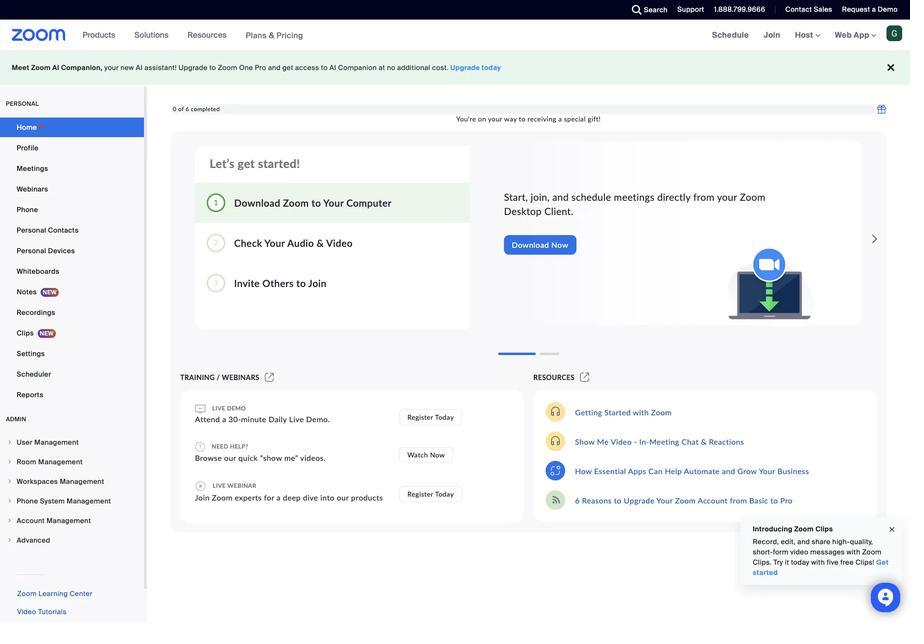 Task type: describe. For each thing, give the bounding box(es) containing it.
and inside record, edit, and share high-quality, short-form video messages with zoom clips. try it today with five free clips!
[[798, 538, 810, 546]]

register for join zoom experts for a deep dive into our products
[[408, 490, 434, 498]]

quick
[[239, 453, 258, 463]]

can
[[649, 466, 663, 476]]

your inside meet zoom ai companion, footer
[[104, 63, 119, 72]]

0 vertical spatial video
[[326, 237, 353, 249]]

live
[[289, 415, 304, 424]]

personal contacts
[[17, 226, 79, 235]]

way
[[504, 115, 517, 123]]

settings
[[17, 349, 45, 358]]

download for download now
[[512, 240, 549, 250]]

personal for personal devices
[[17, 247, 46, 255]]

get started link
[[753, 558, 889, 577]]

devices
[[48, 247, 75, 255]]

resources
[[188, 30, 227, 40]]

getting
[[575, 408, 603, 417]]

0 horizontal spatial get
[[238, 156, 255, 171]]

zoom inside start, join, and schedule meetings directly from your zoom desktop client.
[[740, 191, 766, 203]]

1 horizontal spatial 6
[[575, 496, 580, 505]]

contacts
[[48, 226, 79, 235]]

assistant!
[[145, 63, 177, 72]]

center
[[70, 590, 93, 598]]

to right 'basic'
[[771, 496, 779, 505]]

6 reasons to upgrade your zoom account from basic to pro link
[[575, 496, 793, 505]]

recordings link
[[0, 303, 144, 323]]

register for attend a 30-minute daily live demo.
[[408, 413, 434, 421]]

minute
[[241, 415, 267, 424]]

a left special
[[559, 115, 562, 123]]

companion
[[338, 63, 377, 72]]

completed
[[191, 106, 220, 113]]

videos.
[[300, 453, 326, 463]]

2 horizontal spatial video
[[611, 437, 632, 446]]

1 ai from the left
[[52, 63, 59, 72]]

meet zoom ai companion, your new ai assistant! upgrade to zoom one pro and get access to ai companion at no additional cost. upgrade today
[[12, 63, 501, 72]]

schedule
[[572, 191, 612, 203]]

it
[[785, 558, 790, 567]]

demo.
[[306, 415, 330, 424]]

access
[[295, 63, 319, 72]]

your inside start, join, and schedule meetings directly from your zoom desktop client.
[[717, 191, 738, 203]]

join for join zoom experts for a deep dive into our products
[[195, 493, 210, 502]]

banner containing products
[[0, 20, 911, 51]]

right image for user management
[[7, 440, 13, 446]]

0
[[173, 106, 177, 113]]

notes
[[17, 288, 37, 297]]

phone system management
[[17, 497, 111, 506]]

today inside record, edit, and share high-quality, short-form video messages with zoom clips. try it today with five free clips!
[[792, 558, 810, 567]]

get
[[877, 558, 889, 567]]

phone link
[[0, 200, 144, 220]]

to right 'way'
[[519, 115, 526, 123]]

meetings navigation
[[705, 20, 911, 51]]

3 ai from the left
[[330, 63, 336, 72]]

resources button
[[188, 20, 231, 51]]

new
[[121, 63, 134, 72]]

five
[[827, 558, 839, 567]]

management for workspaces management
[[60, 477, 104, 486]]

personal devices link
[[0, 241, 144, 261]]

cost.
[[432, 63, 449, 72]]

1 horizontal spatial &
[[317, 237, 324, 249]]

browse
[[195, 453, 222, 463]]

schedule link
[[705, 20, 757, 51]]

notes link
[[0, 282, 144, 302]]

upgrade today link
[[451, 63, 501, 72]]

web app button
[[835, 30, 877, 40]]

special
[[564, 115, 586, 123]]

whiteboards
[[17, 267, 59, 276]]

1 vertical spatial join
[[308, 277, 327, 289]]

reports link
[[0, 385, 144, 405]]

& inside "product information" "navigation"
[[269, 30, 275, 40]]

show
[[575, 437, 595, 446]]

solutions button
[[134, 20, 173, 51]]

zoom inside record, edit, and share high-quality, short-form video messages with zoom clips. try it today with five free clips!
[[863, 548, 882, 557]]

and left grow
[[722, 466, 736, 476]]

user management menu item
[[0, 433, 144, 452]]

workspaces management menu item
[[0, 472, 144, 491]]

no
[[387, 63, 396, 72]]

home link
[[0, 118, 144, 137]]

show me video - in-meeting chat & reactions link
[[575, 437, 745, 446]]

watch now
[[408, 451, 445, 459]]

your left audio at the top left
[[265, 237, 285, 249]]

quality,
[[850, 538, 874, 546]]

today for join zoom experts for a deep dive into our products
[[435, 490, 454, 498]]

basic
[[750, 496, 769, 505]]

2 ai from the left
[[136, 63, 143, 72]]

1 horizontal spatial clips
[[816, 525, 833, 534]]

need
[[212, 443, 228, 450]]

directly
[[658, 191, 691, 203]]

room management menu item
[[0, 453, 144, 472]]

your right grow
[[759, 466, 776, 476]]

today inside meet zoom ai companion, footer
[[482, 63, 501, 72]]

1 vertical spatial our
[[337, 493, 349, 502]]

deep
[[283, 493, 301, 502]]

at
[[379, 63, 385, 72]]

join,
[[531, 191, 550, 203]]

0 horizontal spatial 6
[[186, 106, 189, 113]]

search
[[644, 5, 668, 14]]

request
[[843, 5, 871, 14]]

now for download now
[[552, 240, 569, 250]]

pro inside meet zoom ai companion, footer
[[255, 63, 266, 72]]

user
[[17, 438, 33, 447]]

meet
[[12, 63, 29, 72]]

0 of 6 completed
[[173, 106, 220, 113]]

to right others
[[297, 277, 306, 289]]

scheduler link
[[0, 365, 144, 384]]

training
[[180, 373, 215, 382]]

edit,
[[781, 538, 796, 546]]

right image for room
[[7, 459, 13, 465]]

clips inside personal menu menu
[[17, 329, 34, 338]]

others
[[263, 277, 294, 289]]

demo
[[227, 405, 246, 412]]

computer
[[347, 197, 392, 209]]

next image
[[869, 229, 882, 249]]

meetings link
[[0, 159, 144, 178]]

management for room management
[[38, 458, 83, 467]]

register today button for attend a 30-minute daily live demo.
[[399, 410, 463, 425]]

check your audio & video
[[234, 237, 353, 249]]

account management
[[17, 517, 91, 525]]

pricing
[[277, 30, 303, 40]]

solutions
[[134, 30, 169, 40]]

your left computer at the top left of page
[[324, 197, 344, 209]]

right image for workspaces
[[7, 479, 13, 485]]

watch now button
[[399, 447, 454, 463]]

2 horizontal spatial upgrade
[[624, 496, 655, 505]]

webinars
[[17, 185, 48, 194]]

meet zoom ai companion, footer
[[0, 51, 911, 85]]

how essential apps can help automate and grow your business link
[[575, 466, 810, 476]]

6 reasons to upgrade your zoom account from basic to pro
[[575, 496, 793, 505]]

phone for phone system management
[[17, 497, 38, 506]]

watch
[[408, 451, 428, 459]]

gift!
[[588, 115, 601, 123]]

clips.
[[753, 558, 772, 567]]

record, edit, and share high-quality, short-form video messages with zoom clips. try it today with five free clips!
[[753, 538, 882, 567]]

right image for phone system management
[[7, 498, 13, 504]]

search button
[[625, 0, 671, 20]]

start, join, and schedule meetings directly from your zoom desktop client.
[[504, 191, 766, 217]]

register today for attend a 30-minute daily live demo.
[[408, 413, 454, 421]]

close image
[[889, 524, 896, 535]]

form
[[773, 548, 789, 557]]

app
[[854, 30, 870, 40]]

and inside start, join, and schedule meetings directly from your zoom desktop client.
[[553, 191, 569, 203]]



Task type: vqa. For each thing, say whether or not it's contained in the screenshot.


Task type: locate. For each thing, give the bounding box(es) containing it.
1 vertical spatial personal
[[17, 247, 46, 255]]

1 horizontal spatial upgrade
[[451, 63, 480, 72]]

0 vertical spatial your
[[104, 63, 119, 72]]

0 vertical spatial right image
[[7, 459, 13, 465]]

video
[[791, 548, 809, 557]]

0 vertical spatial &
[[269, 30, 275, 40]]

1 register today from the top
[[408, 413, 454, 421]]

pro right one
[[255, 63, 266, 72]]

admin menu menu
[[0, 433, 144, 551]]

1 vertical spatial register today button
[[399, 487, 463, 502]]

0 vertical spatial right image
[[7, 440, 13, 446]]

0 horizontal spatial account
[[17, 517, 45, 525]]

today down watch now button
[[435, 490, 454, 498]]

management down phone system management menu item
[[47, 517, 91, 525]]

0 vertical spatial live
[[212, 405, 225, 412]]

a right the for at the bottom of the page
[[277, 493, 281, 502]]

ai right new
[[136, 63, 143, 72]]

account inside menu item
[[17, 517, 45, 525]]

record,
[[753, 538, 780, 546]]

right image left user
[[7, 440, 13, 446]]

introducing zoom clips
[[753, 525, 833, 534]]

clips
[[17, 329, 34, 338], [816, 525, 833, 534]]

and up the video
[[798, 538, 810, 546]]

started!
[[258, 156, 300, 171]]

ai left companion,
[[52, 63, 59, 72]]

live demo
[[211, 405, 246, 412]]

2 register today button from the top
[[399, 487, 463, 502]]

2 horizontal spatial ai
[[330, 63, 336, 72]]

2 right image from the top
[[7, 498, 13, 504]]

show me video - in-meeting chat & reactions
[[575, 437, 745, 446]]

download down let's get started!
[[234, 197, 281, 209]]

join zoom experts for a deep dive into our products
[[195, 493, 383, 502]]

management up workspaces management at left
[[38, 458, 83, 467]]

settings link
[[0, 344, 144, 364]]

account down automate
[[698, 496, 728, 505]]

personal menu menu
[[0, 118, 144, 406]]

live for zoom
[[213, 482, 226, 489]]

2 horizontal spatial &
[[701, 437, 707, 446]]

dive
[[303, 493, 318, 502]]

to
[[209, 63, 216, 72], [321, 63, 328, 72], [519, 115, 526, 123], [312, 197, 321, 209], [297, 277, 306, 289], [614, 496, 622, 505], [771, 496, 779, 505]]

0 horizontal spatial with
[[633, 408, 649, 417]]

register down watch
[[408, 490, 434, 498]]

phone inside menu item
[[17, 497, 38, 506]]

0 vertical spatial download
[[234, 197, 281, 209]]

on
[[478, 115, 487, 123]]

/
[[217, 373, 220, 382]]

1
[[214, 198, 219, 207]]

short-
[[753, 548, 773, 557]]

2 phone from the top
[[17, 497, 38, 506]]

1 horizontal spatial now
[[552, 240, 569, 250]]

0 vertical spatial pro
[[255, 63, 266, 72]]

advanced menu item
[[0, 531, 144, 550]]

download down desktop
[[512, 240, 549, 250]]

products button
[[83, 20, 120, 51]]

0 horizontal spatial now
[[430, 451, 445, 459]]

0 horizontal spatial window new image
[[264, 373, 276, 382]]

0 vertical spatial register
[[408, 413, 434, 421]]

1 vertical spatial download
[[512, 240, 549, 250]]

1 horizontal spatial download
[[512, 240, 549, 250]]

0 horizontal spatial video
[[17, 608, 36, 617]]

right image inside account management menu item
[[7, 518, 13, 524]]

register today button for join zoom experts for a deep dive into our products
[[399, 487, 463, 502]]

1 window new image from the left
[[264, 373, 276, 382]]

now right watch
[[430, 451, 445, 459]]

to right 'access'
[[321, 63, 328, 72]]

right image left "account management"
[[7, 518, 13, 524]]

1 horizontal spatial from
[[730, 496, 748, 505]]

contact
[[786, 5, 813, 14]]

0 horizontal spatial clips
[[17, 329, 34, 338]]

training / webinars
[[180, 373, 260, 382]]

automate
[[684, 466, 720, 476]]

profile picture image
[[887, 25, 903, 41]]

1 vertical spatial register
[[408, 490, 434, 498]]

1 vertical spatial phone
[[17, 497, 38, 506]]

free
[[841, 558, 854, 567]]

2 vertical spatial with
[[812, 558, 825, 567]]

0 horizontal spatial download
[[234, 197, 281, 209]]

1 horizontal spatial with
[[812, 558, 825, 567]]

of
[[178, 106, 184, 113]]

0 horizontal spatial join
[[195, 493, 210, 502]]

right image
[[7, 440, 13, 446], [7, 498, 13, 504], [7, 518, 13, 524]]

with right started
[[633, 408, 649, 417]]

daily
[[269, 415, 287, 424]]

register today
[[408, 413, 454, 421], [408, 490, 454, 498]]

one
[[239, 63, 253, 72]]

live left webinar
[[213, 482, 226, 489]]

right image inside workspaces management menu item
[[7, 479, 13, 485]]

today for attend a 30-minute daily live demo.
[[435, 413, 454, 421]]

1 vertical spatial 6
[[575, 496, 580, 505]]

introducing
[[753, 525, 793, 534]]

window new image
[[264, 373, 276, 382], [579, 373, 591, 382]]

1 vertical spatial get
[[238, 156, 255, 171]]

download now
[[512, 240, 569, 250]]

for
[[264, 493, 275, 502]]

management for user management
[[34, 438, 79, 447]]

1 vertical spatial clips
[[816, 525, 833, 534]]

admin
[[6, 416, 26, 423]]

6 left reasons
[[575, 496, 580, 505]]

video
[[326, 237, 353, 249], [611, 437, 632, 446], [17, 608, 36, 617]]

join right others
[[308, 277, 327, 289]]

our
[[224, 453, 236, 463], [337, 493, 349, 502]]

1 vertical spatial live
[[213, 482, 226, 489]]

from
[[694, 191, 715, 203], [730, 496, 748, 505]]

products
[[351, 493, 383, 502]]

register up watch
[[408, 413, 434, 421]]

0 vertical spatial now
[[552, 240, 569, 250]]

register today button up watch now
[[399, 410, 463, 425]]

right image left room
[[7, 459, 13, 465]]

0 vertical spatial with
[[633, 408, 649, 417]]

system
[[40, 497, 65, 506]]

1 vertical spatial right image
[[7, 498, 13, 504]]

now for watch now
[[430, 451, 445, 459]]

right image inside user management menu item
[[7, 440, 13, 446]]

1 horizontal spatial account
[[698, 496, 728, 505]]

advanced
[[17, 536, 50, 545]]

0 horizontal spatial pro
[[255, 63, 266, 72]]

web app
[[835, 30, 870, 40]]

room
[[17, 458, 36, 467]]

your down help
[[657, 496, 673, 505]]

management down workspaces management menu item
[[67, 497, 111, 506]]

1 horizontal spatial our
[[337, 493, 349, 502]]

0 vertical spatial from
[[694, 191, 715, 203]]

now down client.
[[552, 240, 569, 250]]

1 vertical spatial right image
[[7, 479, 13, 485]]

personal for personal contacts
[[17, 226, 46, 235]]

clips up settings
[[17, 329, 34, 338]]

2 horizontal spatial join
[[764, 30, 781, 40]]

now
[[552, 240, 569, 250], [430, 451, 445, 459]]

1 vertical spatial register today
[[408, 490, 454, 498]]

2
[[214, 238, 219, 247]]

window new image right webinars
[[264, 373, 276, 382]]

1 vertical spatial video
[[611, 437, 632, 446]]

0 vertical spatial get
[[283, 63, 294, 72]]

1 today from the top
[[435, 413, 454, 421]]

right image inside advanced menu item
[[7, 538, 13, 544]]

0 vertical spatial 6
[[186, 106, 189, 113]]

1 register today button from the top
[[399, 410, 463, 425]]

get inside meet zoom ai companion, footer
[[283, 63, 294, 72]]

me
[[597, 437, 609, 446]]

upgrade right cost. on the top left
[[451, 63, 480, 72]]

3 right image from the top
[[7, 538, 13, 544]]

today
[[482, 63, 501, 72], [792, 558, 810, 567]]

upgrade
[[179, 63, 208, 72], [451, 63, 480, 72], [624, 496, 655, 505]]

and inside meet zoom ai companion, footer
[[268, 63, 281, 72]]

you're on your way to receiving a special gift!
[[457, 115, 601, 123]]

0 horizontal spatial your
[[104, 63, 119, 72]]

zoom logo image
[[12, 29, 65, 41]]

0 horizontal spatial our
[[224, 453, 236, 463]]

invite
[[234, 277, 260, 289]]

1 horizontal spatial ai
[[136, 63, 143, 72]]

from inside start, join, and schedule meetings directly from your zoom desktop client.
[[694, 191, 715, 203]]

whiteboards link
[[0, 262, 144, 281]]

let's
[[210, 156, 235, 171]]

1 phone from the top
[[17, 205, 38, 214]]

with up free
[[847, 548, 861, 557]]

1 vertical spatial &
[[317, 237, 324, 249]]

1 vertical spatial today
[[792, 558, 810, 567]]

reactions
[[709, 437, 745, 446]]

0 vertical spatial clips
[[17, 329, 34, 338]]

window new image right resources
[[579, 373, 591, 382]]

window new image for training / webinars
[[264, 373, 276, 382]]

1 vertical spatial with
[[847, 548, 861, 557]]

how essential apps can help automate and grow your business
[[575, 466, 810, 476]]

2 horizontal spatial with
[[847, 548, 861, 557]]

to up audio at the top left
[[312, 197, 321, 209]]

2 vertical spatial your
[[717, 191, 738, 203]]

product information navigation
[[75, 20, 311, 51]]

1 horizontal spatial get
[[283, 63, 294, 72]]

attend
[[195, 415, 220, 424]]

2 vertical spatial join
[[195, 493, 210, 502]]

let's get started!
[[210, 156, 300, 171]]

phone down workspaces
[[17, 497, 38, 506]]

upgrade down "product information" "navigation"
[[179, 63, 208, 72]]

phone inside personal menu menu
[[17, 205, 38, 214]]

0 horizontal spatial &
[[269, 30, 275, 40]]

grow
[[738, 466, 757, 476]]

and
[[268, 63, 281, 72], [553, 191, 569, 203], [722, 466, 736, 476], [798, 538, 810, 546]]

video right audio at the top left
[[326, 237, 353, 249]]

right image inside phone system management menu item
[[7, 498, 13, 504]]

and up client.
[[553, 191, 569, 203]]

video left -
[[611, 437, 632, 446]]

video tutorials
[[17, 608, 67, 617]]

from left 'basic'
[[730, 496, 748, 505]]

register today for join zoom experts for a deep dive into our products
[[408, 490, 454, 498]]

2 window new image from the left
[[579, 373, 591, 382]]

apps
[[628, 466, 647, 476]]

desktop
[[504, 205, 542, 217]]

clips up share
[[816, 525, 833, 534]]

phone system management menu item
[[0, 492, 144, 511]]

0 vertical spatial register today button
[[399, 410, 463, 425]]

management down the room management menu item at the left bottom of page
[[60, 477, 104, 486]]

2 vertical spatial right image
[[7, 538, 13, 544]]

live for a
[[212, 405, 225, 412]]

1 horizontal spatial video
[[326, 237, 353, 249]]

join for join
[[764, 30, 781, 40]]

window new image for resources
[[579, 373, 591, 382]]

& right chat
[[701, 437, 707, 446]]

management for account management
[[47, 517, 91, 525]]

6 right of
[[186, 106, 189, 113]]

a left demo
[[872, 5, 877, 14]]

your
[[324, 197, 344, 209], [265, 237, 285, 249], [759, 466, 776, 476], [657, 496, 673, 505]]

1 vertical spatial account
[[17, 517, 45, 525]]

account up advanced
[[17, 517, 45, 525]]

0 vertical spatial today
[[435, 413, 454, 421]]

learning
[[38, 590, 68, 598]]

right image left advanced
[[7, 538, 13, 544]]

profile
[[17, 144, 38, 152]]

"show
[[260, 453, 282, 463]]

profile link
[[0, 138, 144, 158]]

right image left workspaces
[[7, 479, 13, 485]]

download for download zoom to your computer
[[234, 197, 281, 209]]

3 right image from the top
[[7, 518, 13, 524]]

download
[[234, 197, 281, 209], [512, 240, 549, 250]]

join link
[[757, 20, 788, 51]]

right image left 'system'
[[7, 498, 13, 504]]

today up watch now
[[435, 413, 454, 421]]

1 vertical spatial today
[[435, 490, 454, 498]]

0 vertical spatial today
[[482, 63, 501, 72]]

2 today from the top
[[435, 490, 454, 498]]

1 horizontal spatial window new image
[[579, 373, 591, 382]]

right image for account management
[[7, 518, 13, 524]]

2 right image from the top
[[7, 479, 13, 485]]

how
[[575, 466, 592, 476]]

2 vertical spatial video
[[17, 608, 36, 617]]

0 vertical spatial register today
[[408, 413, 454, 421]]

help
[[665, 466, 682, 476]]

to right reasons
[[614, 496, 622, 505]]

& right plans
[[269, 30, 275, 40]]

register today up watch now
[[408, 413, 454, 421]]

1 horizontal spatial join
[[308, 277, 327, 289]]

ai left companion
[[330, 63, 336, 72]]

2 register from the top
[[408, 490, 434, 498]]

experts
[[235, 493, 262, 502]]

management up room management
[[34, 438, 79, 447]]

register today down watch now button
[[408, 490, 454, 498]]

join down browse
[[195, 493, 210, 502]]

1 vertical spatial from
[[730, 496, 748, 505]]

1 vertical spatial your
[[488, 115, 503, 123]]

video left tutorials
[[17, 608, 36, 617]]

1 register from the top
[[408, 413, 434, 421]]

webinars link
[[0, 179, 144, 199]]

1 right image from the top
[[7, 440, 13, 446]]

webinars
[[222, 373, 260, 382]]

personal up personal devices
[[17, 226, 46, 235]]

live webinar
[[211, 482, 257, 489]]

get right let's
[[238, 156, 255, 171]]

workspaces management
[[17, 477, 104, 486]]

0 horizontal spatial ai
[[52, 63, 59, 72]]

register today button down watch now button
[[399, 487, 463, 502]]

phone for phone
[[17, 205, 38, 214]]

download zoom to your computer
[[234, 197, 392, 209]]

a left the 30-
[[222, 415, 226, 424]]

chat
[[682, 437, 699, 446]]

account management menu item
[[0, 512, 144, 530]]

upgrade down 'apps'
[[624, 496, 655, 505]]

pro right 'basic'
[[781, 496, 793, 505]]

zoom
[[31, 63, 51, 72], [218, 63, 237, 72], [740, 191, 766, 203], [283, 197, 309, 209], [652, 408, 672, 417], [212, 493, 233, 502], [675, 496, 696, 505], [795, 525, 814, 534], [863, 548, 882, 557], [17, 590, 37, 598]]

2 horizontal spatial your
[[717, 191, 738, 203]]

0 horizontal spatial today
[[482, 63, 501, 72]]

started
[[753, 569, 778, 577]]

banner
[[0, 20, 911, 51]]

0 vertical spatial personal
[[17, 226, 46, 235]]

from right directly
[[694, 191, 715, 203]]

1 horizontal spatial pro
[[781, 496, 793, 505]]

our right into
[[337, 493, 349, 502]]

browse our quick "show me" videos.
[[195, 453, 326, 463]]

join inside meetings navigation
[[764, 30, 781, 40]]

our down the need help? at the left of the page
[[224, 453, 236, 463]]

2 vertical spatial &
[[701, 437, 707, 446]]

in-
[[640, 437, 650, 446]]

1 horizontal spatial your
[[488, 115, 503, 123]]

2 personal from the top
[[17, 247, 46, 255]]

to down resources dropdown button
[[209, 63, 216, 72]]

client.
[[545, 205, 574, 217]]

1 horizontal spatial today
[[792, 558, 810, 567]]

0 horizontal spatial upgrade
[[179, 63, 208, 72]]

2 register today from the top
[[408, 490, 454, 498]]

with down messages
[[812, 558, 825, 567]]

2 vertical spatial right image
[[7, 518, 13, 524]]

join left host
[[764, 30, 781, 40]]

right image
[[7, 459, 13, 465], [7, 479, 13, 485], [7, 538, 13, 544]]

get left 'access'
[[283, 63, 294, 72]]

& right audio at the top left
[[317, 237, 324, 249]]

1 right image from the top
[[7, 459, 13, 465]]

1 personal from the top
[[17, 226, 46, 235]]

0 horizontal spatial from
[[694, 191, 715, 203]]

phone down the webinars
[[17, 205, 38, 214]]

now inside button
[[552, 240, 569, 250]]

0 vertical spatial account
[[698, 496, 728, 505]]

download inside button
[[512, 240, 549, 250]]

0 vertical spatial join
[[764, 30, 781, 40]]

web
[[835, 30, 852, 40]]

and right one
[[268, 63, 281, 72]]

live up attend
[[212, 405, 225, 412]]

high-
[[833, 538, 851, 546]]

0 vertical spatial phone
[[17, 205, 38, 214]]

1 vertical spatial now
[[430, 451, 445, 459]]

1 vertical spatial pro
[[781, 496, 793, 505]]

personal up whiteboards
[[17, 247, 46, 255]]

essential
[[594, 466, 627, 476]]

right image inside the room management menu item
[[7, 459, 13, 465]]

home
[[17, 123, 37, 132]]

now inside button
[[430, 451, 445, 459]]

0 vertical spatial our
[[224, 453, 236, 463]]



